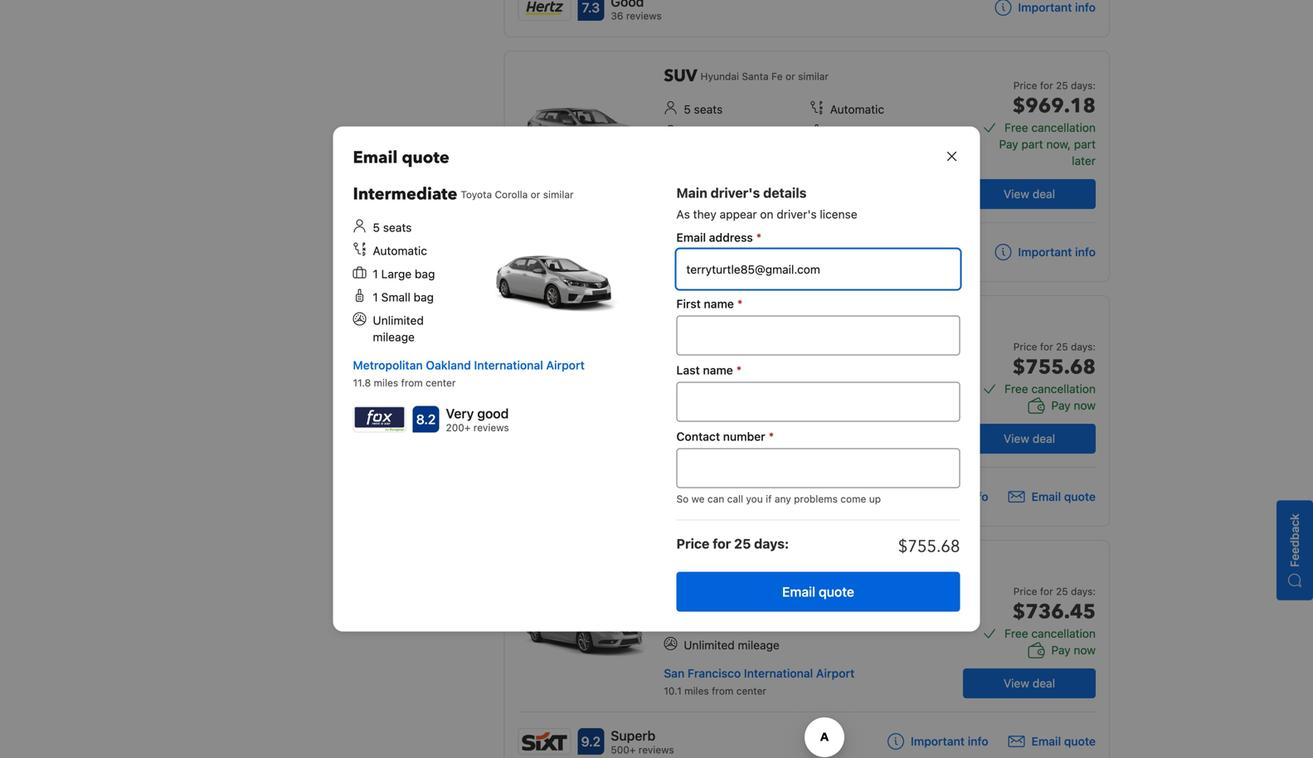 Task type: vqa. For each thing, say whether or not it's contained in the screenshot.
up
yes



Task type: locate. For each thing, give the bounding box(es) containing it.
small for $755.68
[[839, 371, 868, 384]]

0 horizontal spatial intermediate toyota corolla or similar
[[353, 183, 574, 206]]

san inside san francisco international airport 10.1 miles from center
[[664, 667, 685, 681]]

1 vertical spatial view deal
[[1004, 432, 1056, 446]]

so we can call you if any problems come up
[[677, 493, 881, 505]]

0 horizontal spatial toyota
[[461, 189, 492, 200]]

0 vertical spatial metropolitan oakland international airport 11.8 miles from center
[[353, 359, 585, 389]]

driver's
[[711, 185, 760, 201], [777, 207, 817, 221]]

2 free cancellation from the top
[[1005, 382, 1096, 396]]

from up can
[[712, 441, 734, 452]]

0 vertical spatial san francisco international airport button
[[664, 177, 855, 191]]

0 horizontal spatial corolla
[[495, 189, 528, 200]]

0 vertical spatial 11.8
[[664, 196, 682, 207]]

1 small bag
[[831, 126, 891, 139], [373, 290, 434, 304], [831, 371, 891, 384], [831, 615, 891, 629]]

unlimited mileage
[[373, 314, 424, 344], [684, 639, 780, 652]]

francisco inside san francisco international airport 11.8 miles from center
[[688, 177, 741, 191]]

customer rating 8.2 very good element
[[446, 404, 509, 424]]

corolla
[[495, 189, 528, 200], [806, 315, 839, 327]]

days: inside price for 25 days: $736.45
[[1072, 586, 1096, 598]]

0 horizontal spatial oakland
[[426, 359, 471, 372]]

reviews
[[474, 422, 509, 434]]

None email field
[[677, 249, 961, 289]]

miles
[[685, 196, 710, 207], [374, 377, 398, 389], [685, 441, 710, 452], [685, 686, 709, 697]]

cancellation up the now,
[[1032, 121, 1096, 134]]

1 vertical spatial 11.8
[[353, 377, 371, 389]]

pay now down 'price for 25 days: $755.68' at the right
[[1052, 399, 1096, 412]]

for inside price for 25 days: $736.45
[[1041, 586, 1054, 598]]

1 vertical spatial san
[[664, 667, 685, 681]]

important info
[[1019, 0, 1096, 14], [1019, 245, 1096, 259], [911, 490, 989, 504], [911, 735, 989, 749]]

metropolitan
[[353, 359, 423, 372], [664, 422, 734, 436]]

1 horizontal spatial driver's
[[777, 207, 817, 221]]

oakland right contact
[[737, 422, 782, 436]]

similar for bottommost metropolitan oakland international airport "button"
[[854, 315, 885, 327]]

1 vertical spatial metropolitan
[[664, 422, 734, 436]]

3 view deal button from the top
[[964, 669, 1096, 699]]

3 view from the top
[[1004, 677, 1030, 691]]

from up "8.2"
[[401, 377, 423, 389]]

5 for $969.18
[[684, 103, 691, 116]]

2 view deal from the top
[[1004, 432, 1056, 446]]

1 free cancellation from the top
[[1005, 121, 1096, 134]]

0 vertical spatial free cancellation
[[1005, 121, 1096, 134]]

email address *
[[677, 231, 762, 244]]

metropolitan oakland international airport button up so we can call you if any problems come up
[[664, 422, 896, 436]]

25 inside price for 25 days: $969.18
[[1057, 80, 1069, 91]]

1 vertical spatial unlimited mileage
[[684, 639, 780, 652]]

view deal button for $736.45
[[964, 669, 1096, 699]]

bag
[[871, 126, 891, 139], [415, 267, 435, 281], [414, 290, 434, 304], [726, 371, 746, 384], [871, 371, 891, 384], [726, 615, 746, 629], [871, 615, 891, 629]]

view
[[1004, 187, 1030, 201], [1004, 432, 1030, 446], [1004, 677, 1030, 691]]

cancellation for $755.68
[[1032, 382, 1096, 396]]

1 vertical spatial pay now
[[1052, 644, 1096, 657]]

0 vertical spatial intermediate
[[353, 183, 458, 206]]

0 vertical spatial view deal
[[1004, 187, 1056, 201]]

3 cancellation from the top
[[1032, 627, 1096, 641]]

* right number
[[769, 430, 774, 444]]

5 seats for $969.18
[[684, 103, 723, 116]]

unlimited inside email quote dialog
[[373, 314, 424, 327]]

similar inside "intermediate nissan sentra or similar"
[[852, 560, 883, 572]]

automatic for $755.68
[[831, 347, 885, 361]]

they
[[694, 207, 717, 221]]

0 horizontal spatial $755.68
[[899, 536, 961, 559]]

view deal button down $736.45
[[964, 669, 1096, 699]]

from inside email quote dialog
[[401, 377, 423, 389]]

1 view from the top
[[1004, 187, 1030, 201]]

1 large bag
[[373, 267, 435, 281], [684, 371, 746, 384], [684, 615, 746, 629]]

0 vertical spatial view deal button
[[964, 179, 1096, 209]]

0 vertical spatial san
[[664, 177, 685, 191]]

miles up email address *
[[685, 196, 710, 207]]

2 vertical spatial view deal
[[1004, 677, 1056, 691]]

1 view deal from the top
[[1004, 187, 1056, 201]]

2 part from the left
[[1075, 137, 1096, 151]]

1 horizontal spatial $755.68
[[1013, 354, 1096, 381]]

days: for $736.45
[[1072, 586, 1096, 598]]

view deal button
[[964, 179, 1096, 209], [964, 424, 1096, 454], [964, 669, 1096, 699]]

1 pay now from the top
[[1052, 399, 1096, 412]]

san inside san francisco international airport 11.8 miles from center
[[664, 177, 685, 191]]

toyota for bottommost metropolitan oakland international airport "button"
[[772, 315, 803, 327]]

3 free from the top
[[1005, 627, 1029, 641]]

airport inside san francisco international airport 10.1 miles from center
[[817, 667, 855, 681]]

*
[[757, 231, 762, 244], [738, 297, 743, 311], [737, 364, 742, 377], [769, 430, 774, 444]]

5 for $755.68
[[684, 347, 691, 361]]

for inside 'price for 25 days: $755.68'
[[1041, 341, 1054, 353]]

free for $755.68
[[1005, 382, 1029, 396]]

1 cancellation from the top
[[1032, 121, 1096, 134]]

1 vertical spatial 5 seats
[[373, 221, 412, 234]]

1 vertical spatial 5
[[373, 221, 380, 234]]

0 vertical spatial 5
[[684, 103, 691, 116]]

1
[[831, 126, 836, 139], [373, 267, 378, 281], [373, 290, 378, 304], [684, 371, 689, 384], [831, 371, 836, 384], [684, 615, 689, 629], [831, 615, 836, 629]]

email quote button for $755.68
[[1009, 489, 1096, 505]]

1 free from the top
[[1005, 121, 1029, 134]]

automatic inside email quote dialog
[[373, 244, 427, 258]]

2 vertical spatial view
[[1004, 677, 1030, 691]]

miles left number
[[685, 441, 710, 452]]

1 now from the top
[[1074, 399, 1096, 412]]

for inside price for 25 days: $969.18
[[1041, 80, 1054, 91]]

part left the now,
[[1022, 137, 1044, 151]]

1 horizontal spatial oakland
[[737, 422, 782, 436]]

25 inside email quote dialog
[[735, 536, 751, 552]]

2 vertical spatial 11.8
[[664, 441, 682, 452]]

so
[[677, 493, 689, 505]]

0 vertical spatial name
[[704, 297, 734, 311]]

1 horizontal spatial toyota
[[772, 315, 803, 327]]

None telephone field
[[677, 449, 961, 488]]

similar inside email quote dialog
[[543, 189, 574, 200]]

nissan
[[772, 560, 804, 572]]

0 vertical spatial mileage
[[373, 330, 415, 344]]

for for $736.45
[[1041, 586, 1054, 598]]

view deal button for $969.18
[[964, 179, 1096, 209]]

0 vertical spatial free
[[1005, 121, 1029, 134]]

$736.45
[[1013, 599, 1096, 626]]

name
[[704, 297, 734, 311], [703, 364, 733, 377]]

25 inside 'price for 25 days: $755.68'
[[1057, 341, 1069, 353]]

francisco inside san francisco international airport 10.1 miles from center
[[688, 667, 741, 681]]

metropolitan inside email quote dialog
[[353, 359, 423, 372]]

pay for $736.45
[[1052, 644, 1071, 657]]

large for $755.68
[[693, 371, 723, 384]]

free up pay part now, part later
[[1005, 121, 1029, 134]]

pay inside pay part now, part later
[[1000, 137, 1019, 151]]

email quote button inside dialog
[[677, 572, 961, 612]]

san
[[664, 177, 685, 191], [664, 667, 685, 681]]

from right main
[[712, 196, 734, 207]]

1 vertical spatial francisco
[[688, 667, 741, 681]]

1 vertical spatial intermediate toyota corolla or similar
[[664, 310, 885, 332]]

toyota for metropolitan oakland international airport "button" in email quote dialog
[[461, 189, 492, 200]]

11.8
[[664, 196, 682, 207], [353, 377, 371, 389], [664, 441, 682, 452]]

miles up supplied by fox image
[[374, 377, 398, 389]]

2 vertical spatial cancellation
[[1032, 627, 1096, 641]]

1 vertical spatial toyota
[[772, 315, 803, 327]]

san up 10.1
[[664, 667, 685, 681]]

2 francisco from the top
[[688, 667, 741, 681]]

for
[[1041, 80, 1054, 91], [1041, 341, 1054, 353], [713, 536, 731, 552], [1041, 586, 1054, 598]]

cancellation down 'price for 25 days: $755.68' at the right
[[1032, 382, 1096, 396]]

price inside price for 25 days: $969.18
[[1014, 80, 1038, 91]]

0 vertical spatial 5 seats
[[684, 103, 723, 116]]

san francisco international airport 10.1 miles from center
[[664, 667, 855, 697]]

3 view deal from the top
[[1004, 677, 1056, 691]]

cancellation for $736.45
[[1032, 627, 1096, 641]]

200+
[[446, 422, 471, 434]]

1 horizontal spatial unlimited mileage
[[684, 639, 780, 652]]

problems
[[794, 493, 838, 505]]

0 vertical spatial corolla
[[495, 189, 528, 200]]

view deal button down 'price for 25 days: $755.68' at the right
[[964, 424, 1096, 454]]

price for $969.18
[[1014, 80, 1038, 91]]

important
[[1019, 0, 1073, 14], [1019, 245, 1073, 259], [911, 490, 965, 504], [911, 735, 965, 749]]

part
[[1022, 137, 1044, 151], [1075, 137, 1096, 151]]

international inside san francisco international airport 10.1 miles from center
[[744, 667, 814, 681]]

intermediate inside email quote dialog
[[353, 183, 458, 206]]

0 vertical spatial pay
[[1000, 137, 1019, 151]]

11.8 for $755.68
[[664, 441, 682, 452]]

2 view deal button from the top
[[964, 424, 1096, 454]]

1 large bag inside email quote dialog
[[373, 267, 435, 281]]

intermediate
[[353, 183, 458, 206], [664, 310, 769, 332], [664, 554, 769, 577]]

name right last
[[703, 364, 733, 377]]

center inside san francisco international airport 11.8 miles from center
[[737, 196, 767, 207]]

2 vertical spatial 5 seats
[[684, 347, 723, 361]]

come
[[841, 493, 867, 505]]

None text field
[[677, 316, 961, 356]]

up
[[870, 493, 881, 505]]

0 vertical spatial view
[[1004, 187, 1030, 201]]

metropolitan up supplied by fox image
[[353, 359, 423, 372]]

$755.68
[[1013, 354, 1096, 381], [899, 536, 961, 559]]

0 vertical spatial unlimited mileage
[[373, 314, 424, 344]]

5 inside email quote dialog
[[373, 221, 380, 234]]

pay down $736.45
[[1052, 644, 1071, 657]]

1 vertical spatial 1 large bag
[[684, 371, 746, 384]]

* for contact number *
[[769, 430, 774, 444]]

2 vertical spatial intermediate
[[664, 554, 769, 577]]

1 horizontal spatial intermediate toyota corolla or similar
[[664, 310, 885, 332]]

airport for $755.68
[[858, 422, 896, 436]]

0 horizontal spatial metropolitan oakland international airport 11.8 miles from center
[[353, 359, 585, 389]]

2 cancellation from the top
[[1032, 382, 1096, 396]]

None text field
[[677, 382, 961, 422]]

from inside san francisco international airport 11.8 miles from center
[[712, 196, 734, 207]]

1 small bag for $755.68
[[831, 371, 891, 384]]

number
[[724, 430, 766, 444]]

deal down 'price for 25 days: $755.68' at the right
[[1033, 432, 1056, 446]]

2 vertical spatial pay
[[1052, 644, 1071, 657]]

san francisco international airport button
[[664, 177, 855, 191], [664, 667, 855, 681]]

miles right 10.1
[[685, 686, 709, 697]]

airport for $736.45
[[817, 667, 855, 681]]

1 vertical spatial seats
[[383, 221, 412, 234]]

for for $969.18
[[1041, 80, 1054, 91]]

0 horizontal spatial mileage
[[373, 330, 415, 344]]

2 vertical spatial email quote button
[[1009, 734, 1096, 750]]

on
[[761, 207, 774, 221]]

san up 'as'
[[664, 177, 685, 191]]

view deal down 'price for 25 days: $755.68' at the right
[[1004, 432, 1056, 446]]

metropolitan oakland international airport button up customer rating 8.2 very good element
[[353, 359, 585, 372]]

0 horizontal spatial metropolitan
[[353, 359, 423, 372]]

view deal for $969.18
[[1004, 187, 1056, 201]]

toyota inside email quote dialog
[[461, 189, 492, 200]]

metropolitan for metropolitan oakland international airport "button" in email quote dialog
[[353, 359, 423, 372]]

1 vertical spatial unlimited
[[684, 639, 735, 652]]

3 free cancellation from the top
[[1005, 627, 1096, 641]]

1 vertical spatial driver's
[[777, 207, 817, 221]]

1 vertical spatial free cancellation
[[1005, 382, 1096, 396]]

0 vertical spatial cancellation
[[1032, 121, 1096, 134]]

mileage
[[373, 330, 415, 344], [738, 639, 780, 652]]

driver's down details
[[777, 207, 817, 221]]

pay now down $736.45
[[1052, 644, 1096, 657]]

seats for $755.68
[[694, 347, 723, 361]]

2 san from the top
[[664, 667, 685, 681]]

free cancellation up the now,
[[1005, 121, 1096, 134]]

view deal for $736.45
[[1004, 677, 1056, 691]]

0 vertical spatial metropolitan
[[353, 359, 423, 372]]

1 francisco from the top
[[688, 177, 741, 191]]

from right 10.1
[[712, 686, 734, 697]]

deal
[[1033, 187, 1056, 201], [1033, 432, 1056, 446], [1033, 677, 1056, 691]]

hyundai
[[701, 71, 739, 82]]

0 vertical spatial toyota
[[461, 189, 492, 200]]

cancellation down $736.45
[[1032, 627, 1096, 641]]

metropolitan oakland international airport button inside email quote dialog
[[353, 359, 585, 372]]

metropolitan down 'last name *'
[[664, 422, 734, 436]]

name right first
[[704, 297, 734, 311]]

email quote button
[[1009, 489, 1096, 505], [677, 572, 961, 612], [1009, 734, 1096, 750]]

pay
[[1000, 137, 1019, 151], [1052, 399, 1071, 412], [1052, 644, 1071, 657]]

important info button
[[995, 0, 1096, 16], [995, 244, 1096, 261], [888, 489, 989, 505], [888, 734, 989, 750]]

free down 'price for 25 days: $755.68' at the right
[[1005, 382, 1029, 396]]

can
[[708, 493, 725, 505]]

francisco
[[688, 177, 741, 191], [688, 667, 741, 681]]

1 san from the top
[[664, 177, 685, 191]]

view deal button down pay part now, part later
[[964, 179, 1096, 209]]

pay now
[[1052, 399, 1096, 412], [1052, 644, 1096, 657]]

1 horizontal spatial unlimited
[[684, 639, 735, 652]]

product card group containing $736.45
[[504, 540, 1110, 759]]

deal down $736.45
[[1033, 677, 1056, 691]]

metropolitan for bottommost metropolitan oakland international airport "button"
[[664, 422, 734, 436]]

now for $736.45
[[1074, 644, 1096, 657]]

1 vertical spatial now
[[1074, 644, 1096, 657]]

1 horizontal spatial mileage
[[738, 639, 780, 652]]

0 horizontal spatial unlimited
[[373, 314, 424, 327]]

francisco for $969.18
[[688, 177, 741, 191]]

unlimited mileage inside email quote dialog
[[373, 314, 424, 344]]

1 vertical spatial view
[[1004, 432, 1030, 446]]

email
[[353, 146, 398, 169], [677, 231, 706, 244], [1032, 490, 1062, 504], [783, 584, 816, 600], [1032, 735, 1062, 749]]

1 vertical spatial email quote button
[[677, 572, 961, 612]]

main
[[677, 185, 708, 201]]

2 deal from the top
[[1033, 432, 1056, 446]]

11.8 up supplied by fox image
[[353, 377, 371, 389]]

mileage inside email quote dialog
[[373, 330, 415, 344]]

view deal down pay part now, part later
[[1004, 187, 1056, 201]]

small inside email quote dialog
[[381, 290, 411, 304]]

international inside email quote dialog
[[474, 359, 543, 372]]

international inside san francisco international airport 11.8 miles from center
[[744, 177, 814, 191]]

deal down pay part now, part later
[[1033, 187, 1056, 201]]

0 vertical spatial oakland
[[426, 359, 471, 372]]

or inside email quote dialog
[[531, 189, 541, 200]]

metropolitan oakland international airport button
[[353, 359, 585, 372], [664, 422, 896, 436]]

main driver's details as they appear on driver's license
[[677, 185, 858, 221]]

11.8 inside email quote dialog
[[353, 377, 371, 389]]

1 vertical spatial mileage
[[738, 639, 780, 652]]

2 vertical spatial deal
[[1033, 677, 1056, 691]]

center for $755.68
[[737, 441, 767, 452]]

from inside san francisco international airport 10.1 miles from center
[[712, 686, 734, 697]]

free cancellation down $736.45
[[1005, 627, 1096, 641]]

intermediate nissan sentra or similar
[[664, 554, 883, 577]]

price for 25 days: $755.68
[[1013, 341, 1096, 381]]

name for last name
[[703, 364, 733, 377]]

center inside san francisco international airport 10.1 miles from center
[[737, 686, 767, 697]]

2 san francisco international airport button from the top
[[664, 667, 855, 681]]

* right first
[[738, 297, 743, 311]]

1 vertical spatial metropolitan oakland international airport 11.8 miles from center
[[664, 422, 896, 452]]

1 part from the left
[[1022, 137, 1044, 151]]

1 vertical spatial san francisco international airport button
[[664, 667, 855, 681]]

none email field inside email quote dialog
[[677, 249, 961, 289]]

11.8 inside san francisco international airport 11.8 miles from center
[[664, 196, 682, 207]]

intermediate toyota corolla or similar inside email quote dialog
[[353, 183, 574, 206]]

free down $736.45
[[1005, 627, 1029, 641]]

0 horizontal spatial part
[[1022, 137, 1044, 151]]

1 vertical spatial deal
[[1033, 432, 1056, 446]]

seats inside email quote dialog
[[383, 221, 412, 234]]

san for $969.18
[[664, 177, 685, 191]]

product card group containing intermediate
[[353, 183, 647, 463]]

10.1
[[664, 686, 682, 697]]

2 free from the top
[[1005, 382, 1029, 396]]

11.8 up so on the bottom right
[[664, 441, 682, 452]]

5 seats
[[684, 103, 723, 116], [373, 221, 412, 234], [684, 347, 723, 361]]

1 horizontal spatial metropolitan
[[664, 422, 734, 436]]

pay now for $755.68
[[1052, 399, 1096, 412]]

0 horizontal spatial metropolitan oakland international airport button
[[353, 359, 585, 372]]

0 vertical spatial pay now
[[1052, 399, 1096, 412]]

unlimited
[[373, 314, 424, 327], [684, 639, 735, 652]]

2 vertical spatial free
[[1005, 627, 1029, 641]]

0 vertical spatial unlimited
[[373, 314, 424, 327]]

now down $736.45
[[1074, 644, 1096, 657]]

center inside email quote dialog
[[426, 377, 456, 389]]

2 vertical spatial seats
[[694, 347, 723, 361]]

0 vertical spatial now
[[1074, 399, 1096, 412]]

toyota
[[461, 189, 492, 200], [772, 315, 803, 327]]

$969.18
[[1013, 93, 1096, 120]]

25 for $755.68
[[1057, 341, 1069, 353]]

1 san francisco international airport button from the top
[[664, 177, 855, 191]]

1 vertical spatial view deal button
[[964, 424, 1096, 454]]

airport inside san francisco international airport 11.8 miles from center
[[817, 177, 855, 191]]

or
[[786, 71, 796, 82], [531, 189, 541, 200], [842, 315, 852, 327], [840, 560, 850, 572]]

supplied by sixt image
[[519, 730, 570, 754]]

corolla inside email quote dialog
[[495, 189, 528, 200]]

automatic
[[831, 103, 885, 116], [373, 244, 427, 258], [831, 347, 885, 361], [831, 592, 885, 606]]

center for $736.45
[[737, 686, 767, 697]]

* right last
[[737, 364, 742, 377]]

pay now for $736.45
[[1052, 644, 1096, 657]]

driver's up appear
[[711, 185, 760, 201]]

airport
[[817, 177, 855, 191], [547, 359, 585, 372], [858, 422, 896, 436], [817, 667, 855, 681]]

suv
[[664, 65, 698, 88]]

from
[[712, 196, 734, 207], [401, 377, 423, 389], [712, 441, 734, 452], [712, 686, 734, 697]]

days: inside price for 25 days: $969.18
[[1072, 80, 1096, 91]]

we
[[692, 493, 705, 505]]

similar inside suv hyundai santa fe or similar
[[798, 71, 829, 82]]

1 deal from the top
[[1033, 187, 1056, 201]]

0 vertical spatial intermediate toyota corolla or similar
[[353, 183, 574, 206]]

now
[[1074, 399, 1096, 412], [1074, 644, 1096, 657]]

1 vertical spatial $755.68
[[899, 536, 961, 559]]

1 vertical spatial corolla
[[806, 315, 839, 327]]

or inside "intermediate nissan sentra or similar"
[[840, 560, 850, 572]]

* down on
[[757, 231, 762, 244]]

metropolitan oakland international airport 11.8 miles from center up customer rating 8.2 very good element
[[353, 359, 585, 389]]

1 large bag for $736.45
[[684, 615, 746, 629]]

unlimited mileage for intermediate toyota corolla or similar
[[373, 314, 424, 344]]

pay down 'price for 25 days: $755.68' at the right
[[1052, 399, 1071, 412]]

0 horizontal spatial unlimited mileage
[[373, 314, 424, 344]]

product card group
[[504, 0, 1110, 37], [504, 51, 1110, 282], [353, 183, 647, 463], [504, 295, 1110, 527], [504, 540, 1110, 759]]

0 vertical spatial 1 large bag
[[373, 267, 435, 281]]

2 vertical spatial 5
[[684, 347, 691, 361]]

product card group containing $755.68
[[504, 295, 1110, 527]]

miles inside san francisco international airport 11.8 miles from center
[[685, 196, 710, 207]]

5
[[684, 103, 691, 116], [373, 221, 380, 234], [684, 347, 691, 361]]

miles for $736.45
[[685, 686, 709, 697]]

price inside 'price for 25 days: $755.68'
[[1014, 341, 1038, 353]]

0 vertical spatial seats
[[694, 103, 723, 116]]

2 vertical spatial free cancellation
[[1005, 627, 1096, 641]]

1 small bag for $736.45
[[831, 615, 891, 629]]

very good 200+ reviews
[[446, 406, 509, 434]]

2 vertical spatial 1 large bag
[[684, 615, 746, 629]]

free cancellation
[[1005, 121, 1096, 134], [1005, 382, 1096, 396], [1005, 627, 1096, 641]]

days: inside 'price for 25 days: $755.68'
[[1072, 341, 1096, 353]]

1 small bag for $969.18
[[831, 126, 891, 139]]

intermediate toyota corolla or similar
[[353, 183, 574, 206], [664, 310, 885, 332]]

international
[[744, 177, 814, 191], [474, 359, 543, 372], [785, 422, 855, 436], [744, 667, 814, 681]]

pay left the now,
[[1000, 137, 1019, 151]]

deal for $736.45
[[1033, 677, 1056, 691]]

view for $969.18
[[1004, 187, 1030, 201]]

part up later
[[1075, 137, 1096, 151]]

0 vertical spatial $755.68
[[1013, 354, 1096, 381]]

seats
[[694, 103, 723, 116], [383, 221, 412, 234], [694, 347, 723, 361]]

free cancellation down 'price for 25 days: $755.68' at the right
[[1005, 382, 1096, 396]]

2 pay now from the top
[[1052, 644, 1096, 657]]

11.8 left they on the top right of page
[[664, 196, 682, 207]]

1 vertical spatial cancellation
[[1032, 382, 1096, 396]]

view for $736.45
[[1004, 677, 1030, 691]]

11.8 for $969.18
[[664, 196, 682, 207]]

0 horizontal spatial driver's
[[711, 185, 760, 201]]

1 horizontal spatial metropolitan oakland international airport button
[[664, 422, 896, 436]]

license
[[820, 207, 858, 221]]

view deal down $736.45
[[1004, 677, 1056, 691]]

1 vertical spatial pay
[[1052, 399, 1071, 412]]

1 vertical spatial name
[[703, 364, 733, 377]]

days:
[[1072, 80, 1096, 91], [1072, 341, 1096, 353], [755, 536, 789, 552], [1072, 586, 1096, 598]]

miles inside san francisco international airport 10.1 miles from center
[[685, 686, 709, 697]]

price element
[[899, 536, 961, 559]]

metropolitan oakland international airport 11.8 miles from center up so we can call you if any problems come up
[[664, 422, 896, 452]]

1 view deal button from the top
[[964, 179, 1096, 209]]

2 view from the top
[[1004, 432, 1030, 446]]

now down 'price for 25 days: $755.68' at the right
[[1074, 399, 1096, 412]]

oakland up very
[[426, 359, 471, 372]]

1 horizontal spatial corolla
[[806, 315, 839, 327]]

1 vertical spatial intermediate
[[664, 310, 769, 332]]

miles for $755.68
[[685, 441, 710, 452]]

3 deal from the top
[[1033, 677, 1056, 691]]

0 vertical spatial email quote button
[[1009, 489, 1096, 505]]

cancellation
[[1032, 121, 1096, 134], [1032, 382, 1096, 396], [1032, 627, 1096, 641]]

international for $969.18
[[744, 177, 814, 191]]

email quote
[[353, 146, 450, 169], [1032, 490, 1096, 504], [783, 584, 855, 600], [1032, 735, 1096, 749]]

25 for $736.45
[[1057, 586, 1069, 598]]

25 inside price for 25 days: $736.45
[[1057, 586, 1069, 598]]

view deal
[[1004, 187, 1056, 201], [1004, 432, 1056, 446], [1004, 677, 1056, 691]]

price inside price for 25 days: $736.45
[[1014, 586, 1038, 598]]

2 now from the top
[[1074, 644, 1096, 657]]

small for $969.18
[[839, 126, 868, 139]]

intermediate for $755.68
[[664, 310, 769, 332]]



Task type: describe. For each thing, give the bounding box(es) containing it.
first
[[677, 297, 701, 311]]

price for 25 days: $736.45
[[1013, 586, 1096, 626]]

now for $755.68
[[1074, 399, 1096, 412]]

metropolitan oakland international airport 11.8 miles from center inside email quote dialog
[[353, 359, 585, 389]]

* for email address *
[[757, 231, 762, 244]]

large for $969.18
[[694, 126, 725, 139]]

later
[[1072, 154, 1096, 168]]

first name *
[[677, 297, 743, 311]]

supplied by hertz image
[[519, 0, 570, 20]]

view deal for $755.68
[[1004, 432, 1056, 446]]

name for first name
[[704, 297, 734, 311]]

airport for $969.18
[[817, 177, 855, 191]]

from for $736.45
[[712, 686, 734, 697]]

free cancellation for $969.18
[[1005, 121, 1096, 134]]

days: for $969.18
[[1072, 80, 1096, 91]]

deal for $755.68
[[1033, 432, 1056, 446]]

free for $969.18
[[1005, 121, 1029, 134]]

days: inside email quote dialog
[[755, 536, 789, 552]]

similar for san francisco international airport "button" for $736.45
[[852, 560, 883, 572]]

good
[[478, 406, 509, 422]]

1 small bag inside email quote dialog
[[373, 290, 434, 304]]

2 large bags
[[684, 126, 754, 139]]

price for $755.68
[[1014, 341, 1038, 353]]

automatic for $969.18
[[831, 103, 885, 116]]

view for $755.68
[[1004, 432, 1030, 446]]

last name *
[[677, 364, 742, 377]]

from for $755.68
[[712, 441, 734, 452]]

details
[[764, 185, 807, 201]]

santa
[[742, 71, 769, 82]]

1 large bag for $755.68
[[684, 371, 746, 384]]

intermediate for $736.45
[[664, 554, 769, 577]]

if
[[766, 493, 772, 505]]

large for $736.45
[[693, 615, 723, 629]]

email quote button for $736.45
[[1009, 734, 1096, 750]]

address
[[709, 231, 753, 244]]

very
[[446, 406, 474, 422]]

sentra
[[806, 560, 837, 572]]

fe
[[772, 71, 783, 82]]

international for $736.45
[[744, 667, 814, 681]]

supplied by thrifty image
[[519, 240, 570, 265]]

5 seats inside email quote dialog
[[373, 221, 412, 234]]

feedback
[[1289, 514, 1302, 568]]

seats for $969.18
[[694, 103, 723, 116]]

product card group containing important info
[[504, 0, 1110, 37]]

pay part now, part later
[[1000, 137, 1096, 168]]

unlimited mileage for intermediate nissan sentra or similar
[[684, 639, 780, 652]]

similar for metropolitan oakland international airport "button" in email quote dialog
[[543, 189, 574, 200]]

center for $969.18
[[737, 196, 767, 207]]

price inside email quote dialog
[[677, 536, 710, 552]]

for for $755.68
[[1041, 341, 1054, 353]]

so we can call you if any problems come up alert
[[677, 492, 961, 507]]

last
[[677, 364, 700, 377]]

pay for $755.68
[[1052, 399, 1071, 412]]

airport inside email quote dialog
[[547, 359, 585, 372]]

free cancellation for $755.68
[[1005, 382, 1096, 396]]

intermediate toyota corolla or similar for metropolitan oakland international airport "button" in email quote dialog
[[353, 183, 574, 206]]

small for $736.45
[[839, 615, 868, 629]]

miles for $969.18
[[685, 196, 710, 207]]

* for last name *
[[737, 364, 742, 377]]

$755.68 inside email quote dialog
[[899, 536, 961, 559]]

san for $736.45
[[664, 667, 685, 681]]

bags
[[728, 126, 754, 139]]

none text field inside email quote dialog
[[677, 382, 961, 422]]

san francisco international airport button for $969.18
[[664, 177, 855, 191]]

cancellation for $969.18
[[1032, 121, 1096, 134]]

1 vertical spatial metropolitan oakland international airport button
[[664, 422, 896, 436]]

email quote dialog
[[313, 107, 1001, 652]]

for inside email quote dialog
[[713, 536, 731, 552]]

automatic for $736.45
[[831, 592, 885, 606]]

deal for $969.18
[[1033, 187, 1056, 201]]

large inside email quote dialog
[[381, 267, 412, 281]]

oakland inside email quote dialog
[[426, 359, 471, 372]]

feedback button
[[1277, 501, 1314, 601]]

francisco for $736.45
[[688, 667, 741, 681]]

international for $755.68
[[785, 422, 855, 436]]

any
[[775, 493, 792, 505]]

5 seats for $755.68
[[684, 347, 723, 361]]

call
[[728, 493, 744, 505]]

price for 25 days: $969.18
[[1013, 80, 1096, 120]]

none telephone field inside email quote dialog
[[677, 449, 961, 488]]

as
[[677, 207, 690, 221]]

san francisco international airport button for $736.45
[[664, 667, 855, 681]]

8.2 element
[[413, 406, 439, 433]]

from for $969.18
[[712, 196, 734, 207]]

* for first name *
[[738, 297, 743, 311]]

8.2
[[416, 412, 436, 427]]

contact
[[677, 430, 720, 444]]

price for 25 days:
[[677, 536, 789, 552]]

you
[[746, 493, 763, 505]]

suv hyundai santa fe or similar
[[664, 65, 829, 88]]

1 horizontal spatial metropolitan oakland international airport 11.8 miles from center
[[664, 422, 896, 452]]

none text field inside email quote dialog
[[677, 316, 961, 356]]

price for $736.45
[[1014, 586, 1038, 598]]

contact number *
[[677, 430, 774, 444]]

unlimited for intermediate toyota corolla or similar
[[373, 314, 424, 327]]

mileage for intermediate toyota corolla or similar
[[373, 330, 415, 344]]

now,
[[1047, 137, 1071, 151]]

mileage for intermediate nissan sentra or similar
[[738, 639, 780, 652]]

free for $736.45
[[1005, 627, 1029, 641]]

free cancellation for $736.45
[[1005, 627, 1096, 641]]

2
[[684, 126, 691, 139]]

product card group containing $969.18
[[504, 51, 1110, 282]]

view deal button for $755.68
[[964, 424, 1096, 454]]

san francisco international airport 11.8 miles from center
[[664, 177, 855, 207]]

or inside suv hyundai santa fe or similar
[[786, 71, 796, 82]]

supplied by fox image
[[354, 407, 405, 432]]

intermediate toyota corolla or similar for bottommost metropolitan oakland international airport "button"
[[664, 310, 885, 332]]

days: for $755.68
[[1072, 341, 1096, 353]]

1 vertical spatial oakland
[[737, 422, 782, 436]]

appear
[[720, 207, 757, 221]]

miles inside email quote dialog
[[374, 377, 398, 389]]

product card group inside email quote dialog
[[353, 183, 647, 463]]

unlimited for intermediate nissan sentra or similar
[[684, 639, 735, 652]]



